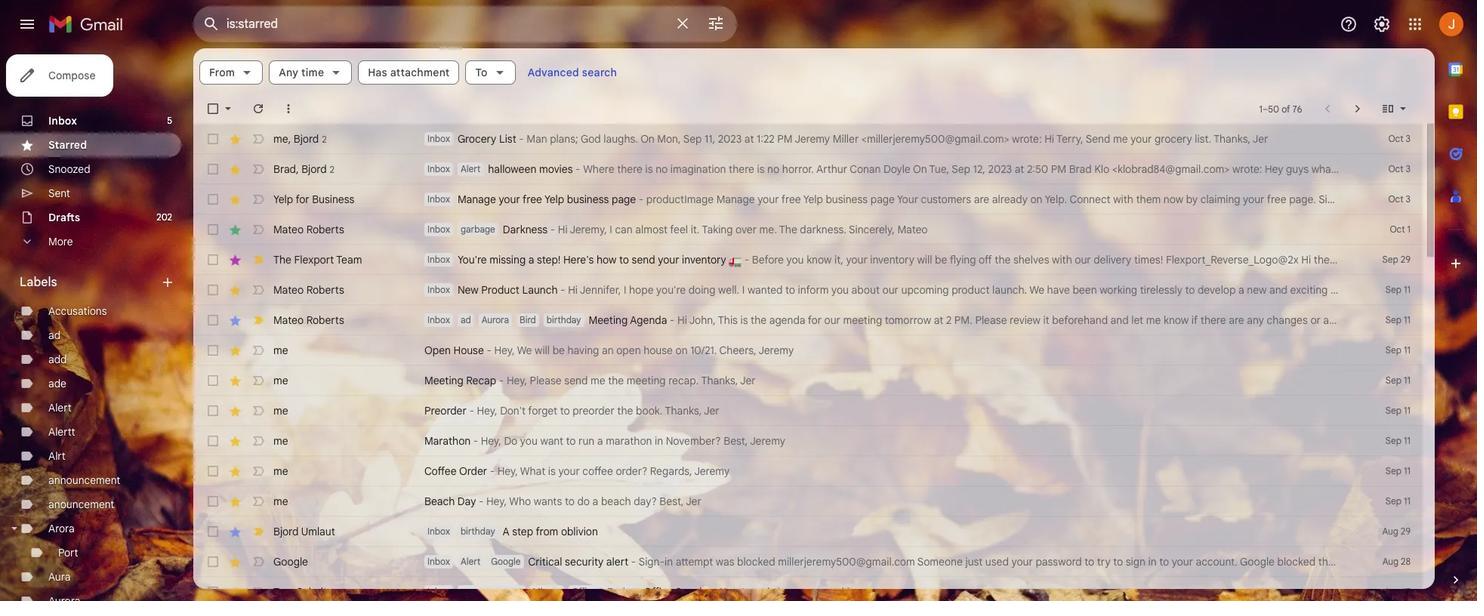 Task type: vqa. For each thing, say whether or not it's contained in the screenshot.
forget to the bottom
yes



Task type: describe. For each thing, give the bounding box(es) containing it.
2 horizontal spatial there
[[1201, 313, 1227, 327]]

hey, left do
[[481, 434, 502, 448]]

2 horizontal spatial our
[[1075, 253, 1091, 267]]

to left run
[[566, 434, 576, 448]]

mateo roberts for darkness
[[273, 223, 344, 236]]

advanced
[[528, 66, 579, 79]]

2 free from the left
[[782, 193, 801, 206]]

office
[[644, 585, 673, 599]]

1 vertical spatial thanks,
[[701, 374, 738, 388]]

🚛 image
[[729, 255, 742, 267]]

i left hope
[[624, 283, 627, 297]]

cheers,
[[720, 344, 757, 357]]

- right day on the left bottom of the page
[[479, 495, 484, 508]]

2 manage from the left
[[717, 193, 755, 206]]

0 horizontal spatial google
[[273, 555, 308, 569]]

coffee order - hey, what is your coffee order? regards, jeremy
[[425, 465, 730, 478]]

0 vertical spatial aug
[[1383, 526, 1399, 537]]

hi left john,
[[678, 313, 687, 327]]

arora link
[[48, 522, 75, 536]]

1 horizontal spatial be
[[935, 253, 948, 267]]

1 oct 3 from the top
[[1389, 133, 1411, 144]]

new
[[1247, 283, 1267, 297]]

4 row from the top
[[193, 215, 1423, 245]]

1 blocked from the left
[[737, 555, 775, 569]]

yelp for business
[[273, 193, 355, 206]]

a right 'do'
[[593, 495, 599, 508]]

mateo for new product launch
[[273, 283, 304, 297]]

your left account.
[[1172, 555, 1194, 569]]

review
[[1010, 313, 1041, 327]]

alertt link
[[48, 425, 75, 439]]

starred link
[[48, 138, 87, 152]]

guys
[[1287, 162, 1309, 176]]

row containing yelp for business
[[193, 184, 1423, 215]]

man
[[527, 132, 547, 146]]

- right the recap
[[499, 374, 504, 388]]

17
[[1403, 586, 1411, 598]]

1 vertical spatial wrote:
[[1233, 162, 1263, 176]]

can for almost
[[615, 223, 633, 236]]

productimage
[[646, 193, 714, 206]]

1 horizontal spatial on
[[913, 162, 927, 176]]

oct 3 for up
[[1389, 193, 1411, 205]]

ade link
[[48, 377, 66, 391]]

jeremy down november?
[[695, 465, 730, 478]]

0 vertical spatial with
[[1114, 193, 1134, 206]]

is up the productimage
[[646, 162, 653, 176]]

mon,
[[657, 132, 681, 146]]

to right the "try"
[[1114, 555, 1123, 569]]

- right order
[[490, 465, 495, 478]]

aurora
[[482, 314, 509, 326]]

alert for halloween
[[461, 163, 481, 175]]

1 horizontal spatial google
[[491, 556, 521, 567]]

what
[[520, 465, 546, 478]]

mateo roberts for inbox
[[273, 283, 344, 297]]

row containing tara schultz
[[193, 577, 1423, 601]]

0 vertical spatial know
[[807, 253, 832, 267]]

1 free from the left
[[523, 193, 542, 206]]

hey, for hey, what is your coffee order? regards, jeremy
[[498, 465, 518, 478]]

labels navigation
[[0, 48, 193, 601]]

order?
[[616, 465, 648, 478]]

2 horizontal spatial at
[[1015, 162, 1025, 176]]

any
[[279, 66, 299, 79]]

off
[[979, 253, 992, 267]]

account.
[[1196, 555, 1238, 569]]

1 vertical spatial birthday
[[461, 526, 495, 537]]

3 free from the left
[[1267, 193, 1287, 206]]

your left grocery
[[1131, 132, 1152, 146]]

inbox manage your free yelp business page - productimage manage your free yelp business page your customers are already on yelp. connect with them now by claiming your free page. sign up
[[428, 193, 1356, 206]]

beach day - hey, who wants to do a beach day? best, jer
[[425, 495, 702, 508]]

1 row from the top
[[193, 124, 1423, 154]]

0 horizontal spatial 1
[[1260, 103, 1263, 114]]

1 horizontal spatial in
[[665, 555, 673, 569]]

is right this
[[741, 313, 748, 327]]

2 vertical spatial 2
[[946, 313, 952, 327]]

1 product from the left
[[952, 283, 990, 297]]

sign
[[1319, 193, 1340, 206]]

a left the step!
[[529, 253, 534, 267]]

you right but
[[1368, 555, 1385, 569]]

millerjeremy500@gmail.com
[[778, 555, 915, 569]]

- right alert
[[631, 555, 636, 569]]

sign-
[[639, 555, 665, 569]]

2 horizontal spatial will
[[1446, 283, 1461, 297]]

any
[[1247, 313, 1265, 327]]

aug for sign-in attempt was blocked millerjeremy500@gmail.com someone just used your password to try to sign in to your account. google blocked them, but you should check what
[[1383, 556, 1399, 567]]

preorder
[[425, 404, 467, 418]]

is right what
[[548, 465, 556, 478]]

0 horizontal spatial there
[[617, 162, 643, 176]]

hi left there,
[[1302, 253, 1312, 267]]

if
[[1192, 313, 1198, 327]]

accusations link
[[48, 304, 107, 318]]

roberts for meeting
[[306, 313, 344, 327]]

want
[[540, 434, 564, 448]]

1 11 from the top
[[1404, 284, 1411, 295]]

7 row from the top
[[193, 305, 1478, 335]]

row containing the flexport team
[[193, 245, 1478, 275]]

you right think
[[1426, 283, 1443, 297]]

0 horizontal spatial please
[[530, 374, 562, 388]]

sep 11 for marathon - hey, do you want to run a marathon in november? best, jeremy
[[1386, 435, 1411, 446]]

to left the "try"
[[1085, 555, 1095, 569]]

sep 11 for meeting recap - hey, please send me the meeting recap. thanks, jer
[[1386, 375, 1411, 386]]

row containing bjord umlaut
[[193, 517, 1423, 547]]

new
[[458, 283, 479, 297]]

advanced search button
[[522, 59, 623, 86]]

this
[[718, 313, 738, 327]]

1 sep 11 from the top
[[1386, 284, 1411, 295]]

0 vertical spatial meeting
[[843, 313, 883, 327]]

coffee
[[425, 465, 457, 478]]

- right 'list'
[[519, 132, 524, 146]]

- left where
[[576, 162, 581, 176]]

add link
[[48, 353, 67, 366]]

0 horizontal spatial be
[[553, 344, 565, 357]]

2 vertical spatial are
[[1229, 313, 1245, 327]]

jer down cheers,
[[740, 374, 756, 388]]

0 horizontal spatial brad
[[273, 162, 296, 176]]

1 horizontal spatial birthday
[[547, 314, 581, 326]]

2 vertical spatial bjord
[[273, 525, 299, 539]]

send
[[1086, 132, 1111, 146]]

2 page from the left
[[871, 193, 895, 206]]

list
[[499, 132, 516, 146]]

customers
[[921, 193, 972, 206]]

Search mail text field
[[227, 17, 665, 32]]

ade
[[48, 377, 66, 391]]

there,
[[1314, 253, 1343, 267]]

your up me.
[[758, 193, 779, 206]]

drafts
[[48, 211, 80, 224]]

jeremy left miller at the right top of the page
[[795, 132, 830, 146]]

missing
[[490, 253, 526, 267]]

main content containing from
[[193, 48, 1478, 601]]

hey, down the recap
[[477, 404, 497, 418]]

it.
[[691, 223, 700, 236]]

to left develop
[[1186, 283, 1195, 297]]

labels
[[20, 275, 57, 290]]

bjord for brad
[[302, 162, 327, 176]]

- left yes,
[[713, 585, 718, 599]]

aug for yes, i can bring some cookies.
[[1385, 586, 1401, 598]]

hey
[[1265, 162, 1284, 176]]

1 vertical spatial are
[[974, 193, 990, 206]]

an
[[602, 344, 614, 357]]

is down 1:22
[[757, 162, 765, 176]]

order
[[459, 465, 487, 478]]

day
[[458, 495, 476, 508]]

any time
[[279, 66, 324, 79]]

28
[[1401, 556, 1411, 567]]

to left inform
[[786, 283, 795, 297]]

1 yelp from the left
[[273, 193, 293, 206]]

0 vertical spatial and
[[1270, 283, 1288, 297]]

up
[[1343, 193, 1356, 206]]

compose
[[48, 69, 96, 82]]

jer down regards,
[[686, 495, 702, 508]]

1 vertical spatial pm
[[1051, 162, 1067, 176]]

snoozed link
[[48, 162, 90, 176]]

12 row from the top
[[193, 456, 1423, 486]]

sent
[[48, 187, 70, 200]]

flying
[[950, 253, 976, 267]]

your right claiming
[[1244, 193, 1265, 206]]

you right before
[[787, 253, 804, 267]]

laughs.
[[604, 132, 638, 146]]

here's
[[564, 253, 594, 267]]

inbox inside the inbox grocery list - man plans; god laughs. on mon, sep 11, 2023 at 1:22 pm jeremy miller <millerjeremy500@gmail.com> wrote: hi terry, send me your grocery list. thanks, jer
[[428, 133, 450, 144]]

0 vertical spatial send
[[632, 253, 655, 267]]

compose button
[[6, 54, 114, 97]]

- right house
[[487, 344, 492, 357]]

0 vertical spatial thanks,
[[1214, 132, 1251, 146]]

0 horizontal spatial our
[[825, 313, 841, 327]]

at for please
[[934, 313, 944, 327]]

you right do
[[520, 434, 538, 448]]

1 vertical spatial with
[[1052, 253, 1072, 267]]

toggle split pane mode image
[[1381, 101, 1396, 116]]

to right sign
[[1160, 555, 1169, 569]]

meeting for meeting agenda - hi john, this is the agenda for our meeting tomorrow at 2 pm. please review it beforehand and let me know if there are any changes or additions. looking forward to se
[[589, 313, 628, 327]]

marathon
[[425, 434, 471, 448]]

at for jeremy
[[745, 132, 754, 146]]

0 horizontal spatial what
[[1312, 162, 1335, 176]]

m
[[1471, 162, 1478, 176]]

your left favorite
[[1356, 162, 1378, 176]]

2 for brad
[[330, 164, 335, 175]]

0 vertical spatial 2023
[[718, 132, 742, 146]]

9 row from the top
[[193, 366, 1423, 396]]

gmail image
[[48, 9, 131, 39]]

2 horizontal spatial google
[[1240, 555, 1275, 569]]

2 for me
[[322, 133, 327, 145]]

alert link
[[48, 401, 71, 415]]

1 3 from the top
[[1406, 133, 1411, 144]]

can for bring
[[747, 585, 765, 599]]

1 vertical spatial meeting
[[627, 374, 666, 388]]

1 horizontal spatial 2023
[[988, 162, 1012, 176]]

1 horizontal spatial best,
[[724, 434, 748, 448]]

- right the 🚛 image
[[745, 253, 750, 267]]

beach
[[601, 495, 631, 508]]

doing
[[689, 283, 716, 297]]

0 vertical spatial don't
[[1345, 253, 1371, 267]]

your left coffee
[[559, 465, 580, 478]]

terry,
[[1057, 132, 1084, 146]]

main menu image
[[18, 15, 36, 33]]

<millerjeremy500@gmail.com>
[[862, 132, 1010, 146]]

aug 29
[[1383, 526, 1411, 537]]

aura link
[[48, 570, 71, 584]]

0 horizontal spatial will
[[535, 344, 550, 357]]

regards,
[[650, 465, 692, 478]]

your right it, at the top right of page
[[846, 253, 868, 267]]

1 inventory from the left
[[682, 253, 727, 267]]

1 vertical spatial best,
[[660, 495, 684, 508]]

yelp.
[[1045, 193, 1068, 206]]

1 vertical spatial know
[[1164, 313, 1189, 327]]

labels heading
[[20, 275, 160, 290]]

2 business from the left
[[826, 193, 868, 206]]

you left about
[[832, 283, 849, 297]]

alrt
[[48, 449, 66, 463]]

- right marathon
[[473, 434, 478, 448]]

2 horizontal spatial in
[[1149, 555, 1157, 569]]

0 horizontal spatial wrote:
[[1012, 132, 1042, 146]]

think
[[1399, 283, 1423, 297]]

1 horizontal spatial please
[[976, 313, 1007, 327]]

meeting for meeting recap - hey, please send me the meeting recap. thanks, jer
[[425, 374, 464, 388]]

0 horizontal spatial send
[[565, 374, 588, 388]]

to left preorder
[[560, 404, 570, 418]]

1 vertical spatial what
[[1454, 555, 1478, 569]]

<klobrad84@gmail.com>
[[1113, 162, 1230, 176]]

ad link
[[48, 329, 60, 342]]

, for brad
[[296, 162, 299, 176]]

your up darkness
[[499, 193, 520, 206]]

schultz
[[297, 585, 332, 599]]

- right 'agenda'
[[670, 313, 675, 327]]

0 vertical spatial the
[[779, 223, 798, 236]]

1 horizontal spatial our
[[883, 283, 899, 297]]

alert
[[606, 555, 629, 569]]

1 horizontal spatial on
[[1031, 193, 1043, 206]]

to
[[476, 66, 488, 79]]

- right preorder on the bottom left
[[469, 404, 474, 418]]

0 vertical spatial on
[[641, 132, 655, 146]]

i right jeremy,
[[610, 223, 613, 236]]

your up "you're"
[[658, 253, 680, 267]]

by
[[1187, 193, 1198, 206]]

1 vertical spatial and
[[1111, 313, 1129, 327]]

to left begin
[[1405, 253, 1415, 267]]

sep 11 for open house - hey, we will be having an open house on 10/21. cheers, jeremy
[[1386, 344, 1411, 356]]

1 vertical spatial don't
[[500, 404, 526, 418]]

76
[[1293, 103, 1303, 114]]

1 manage from the left
[[458, 193, 496, 206]]

1 horizontal spatial there
[[729, 162, 755, 176]]

wants
[[534, 495, 562, 508]]

0 horizontal spatial we
[[517, 344, 532, 357]]

grocery
[[1155, 132, 1193, 146]]

recap.
[[669, 374, 699, 388]]

1 horizontal spatial forget
[[1373, 253, 1403, 267]]

bjord for me
[[294, 132, 319, 145]]

1 page from the left
[[612, 193, 636, 206]]

tirelessly
[[1140, 283, 1183, 297]]

list.
[[1195, 132, 1212, 146]]

0 horizontal spatial on
[[676, 344, 688, 357]]



Task type: locate. For each thing, give the bounding box(es) containing it.
password
[[1036, 555, 1082, 569]]

with
[[1114, 193, 1134, 206], [1052, 253, 1072, 267]]

hi left jeremy,
[[558, 223, 568, 236]]

oct up sep 29
[[1390, 224, 1405, 235]]

8 11 from the top
[[1404, 496, 1411, 507]]

0 horizontal spatial at
[[745, 132, 754, 146]]

1 vertical spatial announcement
[[461, 586, 522, 598]]

1 vertical spatial roberts
[[306, 283, 344, 297]]

1
[[1260, 103, 1263, 114], [1408, 224, 1411, 235]]

older image
[[1351, 101, 1366, 116]]

0 horizontal spatial on
[[641, 132, 655, 146]]

announcement up anouncement link
[[48, 474, 120, 487]]

6 11 from the top
[[1404, 435, 1411, 446]]

5 sep 11 from the top
[[1386, 405, 1411, 416]]

in right "marathon"
[[655, 434, 663, 448]]

accusations
[[48, 304, 107, 318]]

shelves
[[1014, 253, 1050, 267]]

3 yelp from the left
[[804, 193, 823, 206]]

know left if
[[1164, 313, 1189, 327]]

8 row from the top
[[193, 335, 1423, 366]]

agenda
[[770, 313, 806, 327]]

hi left jennifer,
[[568, 283, 578, 297]]

2 vertical spatial oct 3
[[1389, 193, 1411, 205]]

don't up do
[[500, 404, 526, 418]]

13 row from the top
[[193, 486, 1423, 517]]

please up preorder - hey, don't forget to preorder the book. thanks, jer
[[530, 374, 562, 388]]

1 mateo roberts from the top
[[273, 223, 344, 236]]

1 vertical spatial forget
[[528, 404, 558, 418]]

halloween down 'list'
[[488, 162, 537, 176]]

and right new
[[1270, 283, 1288, 297]]

blocked
[[737, 555, 775, 569], [1278, 555, 1316, 569]]

1 vertical spatial on
[[913, 162, 927, 176]]

1 horizontal spatial ad
[[461, 314, 471, 326]]

halloween movies - where there is no imagination there is no horror. arthur conan doyle on tue, sep 12, 2023 at 2:50 pm brad klo <klobrad84@gmail.com> wrote: hey guys what are your favorite halloween m
[[488, 162, 1478, 176]]

2 horizontal spatial yelp
[[804, 193, 823, 206]]

about
[[852, 283, 880, 297]]

2 mateo roberts from the top
[[273, 283, 344, 297]]

2 row from the top
[[193, 154, 1478, 184]]

1 vertical spatial please
[[530, 374, 562, 388]]

11 for beach day - hey, who wants to do a beach day? best, jer
[[1404, 496, 1411, 507]]

0 horizontal spatial birthday
[[461, 526, 495, 537]]

1 horizontal spatial at
[[934, 313, 944, 327]]

mateo for meeting agenda
[[273, 313, 304, 327]]

2023 right 12,
[[988, 162, 1012, 176]]

2 no from the left
[[768, 162, 780, 176]]

advanced search options image
[[701, 8, 731, 39]]

0 vertical spatial birthday
[[547, 314, 581, 326]]

search
[[582, 66, 617, 79]]

to left 'do'
[[565, 495, 575, 508]]

security
[[565, 555, 604, 569]]

1 vertical spatial aug
[[1383, 556, 1399, 567]]

before
[[752, 253, 784, 267]]

any time button
[[269, 60, 352, 85]]

6 sep 11 from the top
[[1386, 435, 1411, 446]]

has attachment
[[368, 66, 450, 79]]

0 vertical spatial wrote:
[[1012, 132, 1042, 146]]

1 business from the left
[[567, 193, 609, 206]]

a
[[503, 525, 510, 539]]

0 vertical spatial 1
[[1260, 103, 1263, 114]]

0 vertical spatial 2
[[322, 133, 327, 145]]

3 row from the top
[[193, 184, 1423, 215]]

me
[[273, 132, 288, 145], [1113, 132, 1128, 146], [1146, 313, 1161, 327], [273, 344, 288, 357], [273, 374, 288, 388], [591, 374, 606, 388], [273, 404, 288, 418], [273, 434, 288, 448], [273, 465, 288, 478], [273, 495, 288, 508]]

business down arthur
[[826, 193, 868, 206]]

sep 11 for coffee order - hey, what is your coffee order? regards, jeremy
[[1386, 465, 1411, 477]]

- before you know it, your inventory will be flying off the shelves with our delivery times! flexport_reverse_logo@2x hi there, don't forget to begin your sh
[[742, 253, 1478, 267]]

beach
[[425, 495, 455, 508]]

oct for jer
[[1389, 133, 1404, 144]]

the down open house - hey, we will be having an open house on 10/21. cheers, jeremy
[[608, 374, 624, 388]]

your right used
[[1012, 555, 1033, 569]]

jer up november?
[[704, 404, 720, 418]]

hey, for hey, we will be having an open house on 10/21. cheers, jeremy
[[494, 344, 515, 357]]

well.
[[718, 283, 740, 297]]

14 row from the top
[[193, 517, 1423, 547]]

wrote: left hey
[[1233, 162, 1263, 176]]

16 row from the top
[[193, 577, 1423, 601]]

jeremy,
[[570, 223, 607, 236]]

0 vertical spatial what
[[1312, 162, 1335, 176]]

hey, for hey, who wants to do a beach day? best, jer
[[487, 495, 507, 508]]

thanks, right list. at the right of page
[[1214, 132, 1251, 146]]

our right about
[[883, 283, 899, 297]]

row containing google
[[193, 547, 1478, 577]]

1 vertical spatial for
[[808, 313, 822, 327]]

0 horizontal spatial the
[[273, 253, 292, 267]]

0 vertical spatial 3
[[1406, 133, 1411, 144]]

to left se
[[1454, 313, 1464, 327]]

0 horizontal spatial 2023
[[718, 132, 742, 146]]

1 vertical spatial we
[[517, 344, 532, 357]]

sep 11 for beach day - hey, who wants to do a beach day? best, jer
[[1386, 496, 1411, 507]]

i right that
[[1394, 283, 1397, 297]]

send up preorder - hey, don't forget to preorder the book. thanks, jer
[[565, 374, 588, 388]]

1 horizontal spatial halloween
[[1419, 162, 1468, 176]]

business up jeremy,
[[567, 193, 609, 206]]

your
[[897, 193, 919, 206]]

29 for a step from oblivion
[[1401, 526, 1411, 537]]

alert inside labels navigation
[[48, 401, 71, 415]]

1 vertical spatial 29
[[1401, 526, 1411, 537]]

1 halloween from the left
[[488, 162, 537, 176]]

tab list
[[1435, 48, 1478, 547]]

send
[[632, 253, 655, 267], [565, 374, 588, 388]]

conan
[[850, 162, 881, 176]]

11 for meeting recap - hey, please send me the meeting recap. thanks, jer
[[1404, 375, 1411, 386]]

yelp up darkness.
[[804, 193, 823, 206]]

0 vertical spatial be
[[935, 253, 948, 267]]

page down where
[[612, 193, 636, 206]]

0 horizontal spatial announcement
[[48, 474, 120, 487]]

sep 29
[[1383, 254, 1411, 265]]

2 horizontal spatial are
[[1338, 162, 1354, 176]]

hi left terry,
[[1045, 132, 1055, 146]]

1 horizontal spatial brad
[[1069, 162, 1092, 176]]

11 for open house - hey, we will be having an open house on 10/21. cheers, jeremy
[[1404, 344, 1411, 356]]

are left the already at the top right of page
[[974, 193, 990, 206]]

1 horizontal spatial product
[[1331, 283, 1369, 297]]

11 for coffee order - hey, what is your coffee order? regards, jeremy
[[1404, 465, 1411, 477]]

1 vertical spatial our
[[883, 283, 899, 297]]

None search field
[[193, 6, 737, 42]]

1 horizontal spatial pm
[[1051, 162, 1067, 176]]

is
[[646, 162, 653, 176], [757, 162, 765, 176], [741, 313, 748, 327], [548, 465, 556, 478]]

0 horizontal spatial page
[[612, 193, 636, 206]]

bjord up "yelp for business"
[[302, 162, 327, 176]]

oct 3 for your
[[1389, 163, 1411, 175]]

at left pm. at the bottom right of page
[[934, 313, 944, 327]]

our left delivery
[[1075, 253, 1091, 267]]

6 row from the top
[[193, 275, 1478, 305]]

1 horizontal spatial 1
[[1408, 224, 1411, 235]]

no down mon, on the left top of page
[[656, 162, 668, 176]]

umlaut
[[301, 525, 335, 539]]

11 for preorder - hey, don't forget to preorder the book. thanks, jer
[[1404, 405, 1411, 416]]

forget up that
[[1373, 253, 1403, 267]]

1 vertical spatial 2
[[330, 164, 335, 175]]

will up 'upcoming'
[[917, 253, 933, 267]]

ad
[[461, 314, 471, 326], [48, 329, 60, 342]]

0 vertical spatial best,
[[724, 434, 748, 448]]

, for me
[[288, 132, 291, 145]]

or
[[1311, 313, 1321, 327]]

2 yelp from the left
[[545, 193, 564, 206]]

please
[[976, 313, 1007, 327], [530, 374, 562, 388]]

oct for guys
[[1389, 163, 1404, 175]]

meeting up an
[[589, 313, 628, 327]]

sincerely,
[[849, 223, 895, 236]]

oct for free
[[1389, 193, 1404, 205]]

bird
[[520, 314, 536, 326]]

ad inside labels navigation
[[48, 329, 60, 342]]

1 horizontal spatial and
[[1270, 283, 1288, 297]]

meeting up book.
[[627, 374, 666, 388]]

inbox link
[[48, 114, 77, 128]]

0 vertical spatial please
[[976, 313, 1007, 327]]

there right where
[[617, 162, 643, 176]]

3 for your
[[1406, 163, 1411, 175]]

delivery
[[1094, 253, 1132, 267]]

brad down me , bjord 2
[[273, 162, 296, 176]]

in right sign
[[1149, 555, 1157, 569]]

- right launch
[[561, 283, 565, 297]]

a left new
[[1239, 283, 1245, 297]]

1 horizontal spatial the
[[779, 223, 798, 236]]

jeremy right november?
[[750, 434, 786, 448]]

to
[[619, 253, 629, 267], [1405, 253, 1415, 267], [786, 283, 795, 297], [1186, 283, 1195, 297], [1454, 313, 1464, 327], [560, 404, 570, 418], [566, 434, 576, 448], [565, 495, 575, 508], [1085, 555, 1095, 569], [1114, 555, 1123, 569], [1160, 555, 1169, 569]]

and left let on the bottom right of the page
[[1111, 313, 1129, 327]]

announcement inside labels navigation
[[48, 474, 120, 487]]

1 horizontal spatial meeting
[[589, 313, 628, 327]]

2 halloween from the left
[[1419, 162, 1468, 176]]

5 row from the top
[[193, 245, 1478, 275]]

announcement
[[48, 474, 120, 487], [461, 586, 522, 598]]

1 horizontal spatial we
[[1030, 283, 1045, 297]]

1 left 50
[[1260, 103, 1263, 114]]

working
[[1100, 283, 1138, 297]]

oct up favorite
[[1389, 133, 1404, 144]]

2 inside brad , bjord 2
[[330, 164, 335, 175]]

2 11 from the top
[[1404, 314, 1411, 326]]

1 horizontal spatial meeting
[[843, 313, 883, 327]]

0 horizontal spatial ad
[[48, 329, 60, 342]]

3 for up
[[1406, 193, 1411, 205]]

2 vertical spatial mateo roberts
[[273, 313, 344, 327]]

2 horizontal spatial 2
[[946, 313, 952, 327]]

4 11 from the top
[[1404, 375, 1411, 386]]

0 vertical spatial ,
[[288, 132, 291, 145]]

announcement link
[[48, 474, 120, 487]]

2 up brad , bjord 2 at top
[[322, 133, 327, 145]]

your left sh
[[1447, 253, 1469, 267]]

None checkbox
[[205, 131, 221, 147], [205, 162, 221, 177], [205, 252, 221, 267], [205, 313, 221, 328], [205, 373, 221, 388], [205, 524, 221, 539], [205, 554, 221, 570], [205, 131, 221, 147], [205, 162, 221, 177], [205, 252, 221, 267], [205, 313, 221, 328], [205, 373, 221, 388], [205, 524, 221, 539], [205, 554, 221, 570]]

2:50
[[1027, 162, 1049, 176]]

the for thanks,
[[608, 374, 624, 388]]

please right pm. at the bottom right of page
[[976, 313, 1007, 327]]

port
[[58, 546, 78, 560]]

product
[[952, 283, 990, 297], [1331, 283, 1369, 297]]

inbox inside inbox new product launch - hi jennifer, i hope you're doing well. i wanted to inform you about our upcoming product launch. we have been working tirelessly to develop a new and exciting product that i think you will love
[[428, 284, 450, 295]]

jer up hey
[[1253, 132, 1269, 146]]

hey, for hey, please send me the meeting recap. thanks, jer
[[507, 374, 527, 388]]

free left page.
[[1267, 193, 1287, 206]]

announcement inside main content
[[461, 586, 522, 598]]

29 for you're missing a step! here's how to send your inventory
[[1401, 254, 1411, 265]]

some
[[795, 585, 821, 599]]

mateo for darkness
[[273, 223, 304, 236]]

will left 'love' on the right top
[[1446, 283, 1461, 297]]

hey, left 'who'
[[487, 495, 507, 508]]

clear search image
[[668, 8, 698, 39]]

3 oct 3 from the top
[[1389, 193, 1411, 205]]

from button
[[199, 60, 263, 85]]

them
[[1137, 193, 1161, 206]]

1 no from the left
[[656, 162, 668, 176]]

1 horizontal spatial are
[[1229, 313, 1245, 327]]

1 50 of 76
[[1260, 103, 1303, 114]]

what right 'guys'
[[1312, 162, 1335, 176]]

0 horizontal spatial pm
[[778, 132, 793, 146]]

the right off
[[995, 253, 1011, 267]]

aug left 17
[[1385, 586, 1401, 598]]

inventory
[[682, 253, 727, 267], [870, 253, 915, 267]]

5 11 from the top
[[1404, 405, 1411, 416]]

best, right day?
[[660, 495, 684, 508]]

i right well.
[[742, 283, 745, 297]]

mateo roberts for meeting
[[273, 313, 344, 327]]

0 vertical spatial at
[[745, 132, 754, 146]]

2 vertical spatial thanks,
[[665, 404, 702, 418]]

from
[[536, 525, 558, 539]]

in left attempt at left
[[665, 555, 673, 569]]

november?
[[666, 434, 721, 448]]

the for our
[[751, 313, 767, 327]]

tue,
[[930, 162, 950, 176]]

- right darkness
[[550, 223, 555, 236]]

3 3 from the top
[[1406, 193, 1411, 205]]

2 inventory from the left
[[870, 253, 915, 267]]

there right if
[[1201, 313, 1227, 327]]

1 29 from the top
[[1401, 254, 1411, 265]]

0 horizontal spatial product
[[952, 283, 990, 297]]

announcement down a
[[461, 586, 522, 598]]

snacks
[[676, 585, 710, 599]]

oct down favorite
[[1389, 193, 1404, 205]]

on left the 10/21.
[[676, 344, 688, 357]]

0 vertical spatial mateo roberts
[[273, 223, 344, 236]]

0 vertical spatial we
[[1030, 283, 1045, 297]]

what right check
[[1454, 555, 1478, 569]]

1 horizontal spatial will
[[917, 253, 933, 267]]

main content
[[193, 48, 1478, 601]]

1 roberts from the top
[[306, 223, 344, 236]]

- up almost
[[639, 193, 644, 206]]

the for jer
[[617, 404, 633, 418]]

beforehand
[[1052, 313, 1108, 327]]

7 sep 11 from the top
[[1386, 465, 1411, 477]]

do
[[577, 495, 590, 508]]

11 row from the top
[[193, 426, 1423, 456]]

1 vertical spatial the
[[273, 253, 292, 267]]

0 horizontal spatial no
[[656, 162, 668, 176]]

0 vertical spatial for
[[296, 193, 309, 206]]

pm.
[[955, 313, 973, 327]]

you're
[[458, 253, 487, 267]]

oblivion
[[561, 525, 598, 539]]

2 vertical spatial will
[[535, 344, 550, 357]]

0 horizontal spatial blocked
[[737, 555, 775, 569]]

i right yes,
[[742, 585, 745, 599]]

1 horizontal spatial page
[[871, 193, 895, 206]]

add
[[48, 353, 67, 366]]

darkness
[[503, 223, 548, 236]]

alert down day on the left bottom of the page
[[461, 556, 481, 567]]

birthday left a
[[461, 526, 495, 537]]

begin
[[1418, 253, 1445, 267]]

1 vertical spatial meeting
[[425, 374, 464, 388]]

1 horizontal spatial blocked
[[1278, 555, 1316, 569]]

to right how on the left top
[[619, 253, 629, 267]]

settings image
[[1373, 15, 1391, 33]]

mateo
[[273, 223, 304, 236], [898, 223, 928, 236], [273, 283, 304, 297], [273, 313, 304, 327]]

0 horizontal spatial manage
[[458, 193, 496, 206]]

1 horizontal spatial business
[[826, 193, 868, 206]]

blocked left them,
[[1278, 555, 1316, 569]]

inbox inside inbox manage your free yelp business page - productimage manage your free yelp business page your customers are already on yelp. connect with them now by claiming your free page. sign up
[[428, 193, 450, 205]]

claiming
[[1201, 193, 1241, 206]]

inbox grocery list - man plans; god laughs. on mon, sep 11, 2023 at 1:22 pm jeremy miller <millerjeremy500@gmail.com> wrote: hi terry, send me your grocery list. thanks, jer
[[428, 132, 1269, 146]]

support image
[[1340, 15, 1358, 33]]

page.
[[1290, 193, 1317, 206]]

with left them at top
[[1114, 193, 1134, 206]]

None checkbox
[[205, 101, 221, 116], [205, 192, 221, 207], [205, 222, 221, 237], [205, 283, 221, 298], [205, 343, 221, 358], [205, 403, 221, 419], [205, 434, 221, 449], [205, 464, 221, 479], [205, 494, 221, 509], [205, 585, 221, 600], [205, 101, 221, 116], [205, 192, 221, 207], [205, 222, 221, 237], [205, 283, 221, 298], [205, 343, 221, 358], [205, 403, 221, 419], [205, 434, 221, 449], [205, 464, 221, 479], [205, 494, 221, 509], [205, 585, 221, 600]]

0 vertical spatial are
[[1338, 162, 1354, 176]]

7 11 from the top
[[1404, 465, 1411, 477]]

over
[[736, 223, 757, 236]]

2 sep 11 from the top
[[1386, 314, 1411, 326]]

business
[[312, 193, 355, 206]]

at left 1:22
[[745, 132, 754, 146]]

attempt
[[676, 555, 713, 569]]

1 horizontal spatial don't
[[1345, 253, 1371, 267]]

roberts for inbox
[[306, 283, 344, 297]]

2 vertical spatial roberts
[[306, 313, 344, 327]]

1 vertical spatial ad
[[48, 329, 60, 342]]

, down me , bjord 2
[[296, 162, 299, 176]]

tara schultz
[[273, 585, 332, 599]]

house
[[454, 344, 484, 357]]

agenda
[[630, 313, 667, 327]]

alert for critical
[[461, 556, 481, 567]]

0 horizontal spatial meeting
[[425, 374, 464, 388]]

a right run
[[597, 434, 603, 448]]

to button
[[466, 60, 516, 85]]

jeremy down agenda
[[759, 344, 794, 357]]

0 horizontal spatial are
[[974, 193, 990, 206]]

oct 3 down favorite
[[1389, 193, 1411, 205]]

2 vertical spatial at
[[934, 313, 944, 327]]

50
[[1269, 103, 1280, 114]]

0 vertical spatial roberts
[[306, 223, 344, 236]]

2 product from the left
[[1331, 283, 1369, 297]]

connect
[[1070, 193, 1111, 206]]

2 blocked from the left
[[1278, 555, 1316, 569]]

page
[[612, 193, 636, 206], [871, 193, 895, 206]]

2 oct 3 from the top
[[1389, 163, 1411, 175]]

row
[[193, 124, 1423, 154], [193, 154, 1478, 184], [193, 184, 1423, 215], [193, 215, 1423, 245], [193, 245, 1478, 275], [193, 275, 1478, 305], [193, 305, 1478, 335], [193, 335, 1423, 366], [193, 366, 1423, 396], [193, 396, 1423, 426], [193, 426, 1423, 456], [193, 456, 1423, 486], [193, 486, 1423, 517], [193, 517, 1423, 547], [193, 547, 1478, 577], [193, 577, 1423, 601]]

2 29 from the top
[[1401, 526, 1411, 537]]

the left book.
[[617, 404, 633, 418]]

wrote: up 2:50 at the right of page
[[1012, 132, 1042, 146]]

pm right 2:50 at the right of page
[[1051, 162, 1067, 176]]

8 sep 11 from the top
[[1386, 496, 1411, 507]]

on left mon, on the left top of page
[[641, 132, 655, 146]]

11 for marathon - hey, do you want to run a marathon in november? best, jeremy
[[1404, 435, 1411, 446]]

2 roberts from the top
[[306, 283, 344, 297]]

2 inside me , bjord 2
[[322, 133, 327, 145]]

inbox inside labels navigation
[[48, 114, 77, 128]]

roberts for darkness
[[306, 223, 344, 236]]

ad inside row
[[461, 314, 471, 326]]

3 sep 11 from the top
[[1386, 344, 1411, 356]]

alert up alertt
[[48, 401, 71, 415]]

3 11 from the top
[[1404, 344, 1411, 356]]

wanted
[[748, 283, 783, 297]]

1 vertical spatial will
[[1446, 283, 1461, 297]]

the
[[779, 223, 798, 236], [273, 253, 292, 267]]

2 3 from the top
[[1406, 163, 1411, 175]]

from
[[209, 66, 235, 79]]

search mail image
[[198, 11, 225, 38]]

know left it, at the top right of page
[[807, 253, 832, 267]]

more image
[[281, 101, 296, 116]]

4 sep 11 from the top
[[1386, 375, 1411, 386]]

0 vertical spatial pm
[[778, 132, 793, 146]]

love
[[1463, 283, 1478, 297]]

ad left aurora
[[461, 314, 471, 326]]

for right agenda
[[808, 313, 822, 327]]

sep 11 for preorder - hey, don't forget to preorder the book. thanks, jer
[[1386, 405, 1411, 416]]

1 vertical spatial oct 3
[[1389, 163, 1411, 175]]

exciting
[[1291, 283, 1328, 297]]

29
[[1401, 254, 1411, 265], [1401, 526, 1411, 537]]

0 horizontal spatial in
[[655, 434, 663, 448]]

3 mateo roberts from the top
[[273, 313, 344, 327]]

1 vertical spatial on
[[676, 344, 688, 357]]

anouncement
[[48, 498, 114, 511]]

1 vertical spatial 3
[[1406, 163, 1411, 175]]

row containing brad
[[193, 154, 1478, 184]]

0 horizontal spatial best,
[[660, 495, 684, 508]]

0 vertical spatial 29
[[1401, 254, 1411, 265]]

sent link
[[48, 187, 70, 200]]

15 row from the top
[[193, 547, 1478, 577]]

2 up business
[[330, 164, 335, 175]]

10 row from the top
[[193, 396, 1423, 426]]

1 vertical spatial at
[[1015, 162, 1025, 176]]

refresh image
[[251, 101, 266, 116]]

3 roberts from the top
[[306, 313, 344, 327]]



